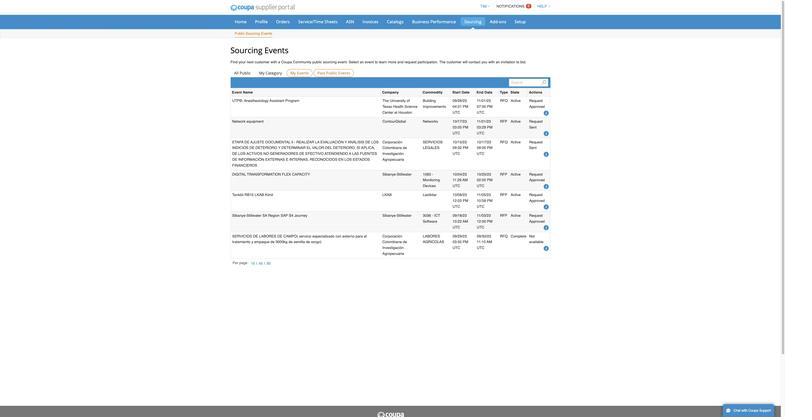 Task type: describe. For each thing, give the bounding box(es) containing it.
rfp for 10/25/23 02:00 pm utc
[[500, 172, 507, 177]]

request for 11/01/23 03:29 pm utc
[[529, 120, 543, 124]]

aplica,
[[361, 146, 375, 150]]

utc for 10/04/23 11:29 am utc
[[453, 184, 460, 188]]

houston
[[398, 111, 412, 115]]

11/03/23 12:00 pm utc
[[477, 214, 493, 230]]

my events
[[290, 71, 309, 76]]

date for start date
[[462, 90, 470, 95]]

utc for 11/03/23 12:00 pm utc
[[477, 225, 484, 230]]

rfq for 09/30/23 11:10 am utc
[[500, 234, 508, 239]]

asn
[[346, 19, 354, 24]]

sap
[[281, 214, 288, 218]]

10/13/23 09:32 pm utc
[[453, 140, 468, 156]]

page
[[239, 261, 247, 266]]

pm for 12:03
[[463, 199, 468, 203]]

request approved for 10/25/23 02:00 pm utc
[[529, 172, 545, 183]]

event
[[232, 90, 242, 95]]

support
[[759, 409, 771, 413]]

0 vertical spatial coupa supplier portal image
[[226, 1, 299, 15]]

company button
[[382, 90, 399, 96]]

navigation containing notifications 0
[[478, 1, 550, 12]]

building
[[423, 99, 436, 103]]

find your next customer with a coupa community public sourcing event. select an event to learn more and request participation. the customer will contact you with an invitation to bid.
[[231, 60, 526, 64]]

utc for 11/01/23 07:00 pm utc
[[477, 111, 484, 115]]

3000kg
[[276, 240, 288, 244]]

financieros
[[232, 164, 257, 168]]

pm for 10:59
[[487, 199, 493, 203]]

rfp for 11/03/23 12:00 pm utc
[[500, 214, 507, 218]]

catalogs link
[[383, 17, 407, 26]]

active for 11/03/23 12:00 pm utc
[[511, 214, 521, 218]]

stillwater for region
[[397, 214, 412, 218]]

- for digital transformation  flex capacity
[[432, 172, 433, 177]]

11:29
[[453, 178, 462, 183]]

end date button
[[477, 90, 492, 96]]

actions
[[529, 90, 542, 95]]

tankbil
[[232, 193, 244, 197]]

0
[[528, 4, 530, 8]]

el
[[364, 234, 367, 239]]

utc for 09/26/23 04:01 pm utc
[[453, 111, 460, 115]]

type
[[500, 90, 508, 95]]

pm for 03:05
[[463, 125, 468, 130]]

events down profile 'link'
[[261, 31, 272, 36]]

request for 11/03/23 12:00 pm utc
[[529, 214, 543, 218]]

sourcing for sourcing
[[464, 19, 482, 24]]

10/25/23
[[477, 172, 491, 177]]

devices
[[423, 184, 436, 188]]

utpb- anesthesiology assistant program
[[232, 99, 299, 103]]

de up aplica, in the top left of the page
[[365, 140, 370, 144]]

pm for 02:00
[[487, 178, 493, 183]]

public inside public sourcing events link
[[235, 31, 245, 36]]

sourcing
[[323, 60, 337, 64]]

all
[[234, 71, 239, 76]]

pm for 12:00
[[487, 220, 493, 224]]

add-ons link
[[486, 17, 510, 26]]

coupa inside button
[[749, 409, 758, 413]]

sent for rfq
[[529, 146, 537, 150]]

events down 'community'
[[297, 71, 309, 76]]

0 horizontal spatial coupa
[[281, 60, 292, 64]]

business performance
[[412, 19, 456, 24]]

pm for 09:00
[[487, 146, 493, 150]]

sibanye-stillwater sa region sap s4 journey
[[232, 214, 307, 218]]

setup
[[515, 19, 526, 24]]

colombiana for servicios de labores de campo( servicio especializado con externo para el tratamiento y empaque  de 3000kg de semilla de sorgo)
[[382, 240, 402, 244]]

rfp for 11/01/23 03:29 pm utc
[[500, 120, 507, 124]]

home
[[235, 19, 247, 24]]

de up y
[[253, 234, 258, 239]]

anesthesiology
[[244, 99, 269, 103]]

end date
[[477, 90, 492, 95]]

45 button
[[257, 261, 264, 267]]

internas,
[[289, 158, 309, 162]]

contact
[[469, 60, 480, 64]]

navigation containing per page
[[233, 261, 272, 267]]

corporación colombiana de investigación agropecuaria for etapa de ajuste documental ll - realizar la evaluación y análisis de los indicios de deterioro y determinar el valor del deterioro, si aplica, de los activos no generadores de efectivo atendiendo a las fuentes de información externas e internas, reconocidos en los estados financieros
[[382, 140, 407, 162]]

en
[[338, 158, 343, 162]]

11/03/23
[[477, 214, 491, 218]]

de up the activos at the left of page
[[249, 146, 254, 150]]

valor
[[312, 146, 324, 150]]

03:50
[[453, 240, 462, 244]]

1 horizontal spatial y
[[345, 140, 347, 144]]

ajuste
[[250, 140, 264, 144]]

1 horizontal spatial los
[[344, 158, 352, 162]]

1 | from the left
[[256, 262, 257, 266]]

sa
[[262, 214, 267, 218]]

09/18/23 10:22 am utc
[[453, 214, 468, 230]]

- inside "etapa de ajuste documental ll - realizar la evaluación y análisis de los indicios de deterioro y determinar el valor del deterioro, si aplica, de los activos no generadores de efectivo atendiendo a las fuentes de información externas e internas, reconocidos en los estados financieros"
[[294, 140, 295, 144]]

request approved for 11/01/23 07:00 pm utc
[[529, 99, 545, 109]]

utc for 10/17/23 03:05 pm utc
[[453, 131, 460, 135]]

tim link
[[478, 4, 490, 8]]

events down event.
[[338, 71, 350, 76]]

sibanye-stillwater for 1083
[[382, 172, 412, 177]]

10/17/23 for 09:00
[[477, 140, 491, 144]]

deterioro
[[255, 146, 277, 150]]

utc for 10/17/23 09:00 pm utc
[[477, 152, 484, 156]]

region
[[268, 214, 280, 218]]

10/04/23 11:29 am utc
[[453, 172, 468, 188]]

servicio
[[299, 234, 311, 239]]

11/05/23
[[477, 193, 491, 197]]

04:01
[[453, 105, 462, 109]]

public for past
[[326, 71, 337, 76]]

10/25/23 02:00 pm utc
[[477, 172, 493, 188]]

15 button
[[249, 261, 256, 267]]

request for 11/01/23 07:00 pm utc
[[529, 99, 543, 103]]

tankbil rb15 lkab kimit
[[232, 193, 273, 197]]

all public
[[234, 71, 251, 76]]

de up internas,
[[299, 152, 304, 156]]

11/01/23 03:29 pm utc
[[477, 120, 493, 135]]

request sent for rfq
[[529, 140, 543, 150]]

11/01/23 for 07:00
[[477, 99, 491, 103]]

category
[[266, 71, 282, 76]]

sibanye- for sibanye-stillwater sa region sap s4 journey
[[382, 214, 397, 218]]

texas
[[382, 105, 392, 109]]

1 customer from the left
[[255, 60, 270, 64]]

utc for 10/09/23 12:03 pm utc
[[453, 205, 460, 209]]

complete
[[511, 234, 526, 239]]

learn
[[379, 60, 387, 64]]

service/time sheets
[[298, 19, 338, 24]]

utc for 09/30/23 11:10 am utc
[[477, 246, 484, 250]]

09/26/23
[[453, 99, 467, 103]]

pm for 04:01
[[463, 105, 468, 109]]

event.
[[338, 60, 348, 64]]

home link
[[231, 17, 250, 26]]

1 vertical spatial y
[[278, 146, 281, 150]]

digital transformation  flex capacity
[[232, 172, 310, 177]]

09:00
[[477, 146, 486, 150]]

generadores
[[270, 152, 298, 156]]

15 | 45 | 90
[[251, 262, 271, 266]]

my events link
[[287, 69, 313, 77]]

setup link
[[511, 17, 530, 26]]

de up indicios
[[244, 140, 249, 144]]

con
[[336, 234, 341, 239]]

actions button
[[529, 90, 542, 96]]

start date
[[452, 90, 470, 95]]

past public events link
[[314, 69, 354, 77]]

1083 - monitoring devices
[[423, 172, 440, 188]]

health
[[393, 105, 404, 109]]

03:05
[[453, 125, 462, 130]]

pm for 09:32
[[463, 146, 468, 150]]

11/01/23 07:00 pm utc
[[477, 99, 493, 115]]

11/05/23 10:59 pm utc
[[477, 193, 493, 209]]

active for 11/01/23 03:29 pm utc
[[511, 120, 521, 124]]

business
[[412, 19, 429, 24]]

determinar
[[282, 146, 306, 150]]

networks
[[423, 120, 438, 124]]

event name button
[[232, 90, 253, 96]]

notifications 0
[[497, 4, 530, 8]]

rfq for 10/17/23 09:00 pm utc
[[500, 140, 508, 144]]

help
[[537, 4, 547, 8]]

help link
[[535, 4, 550, 8]]

tab list containing all public
[[231, 69, 550, 77]]



Task type: locate. For each thing, give the bounding box(es) containing it.
90 button
[[265, 261, 272, 267]]

1 vertical spatial 10/17/23
[[477, 140, 491, 144]]

invoices
[[363, 19, 378, 24]]

sorgo)
[[311, 240, 321, 244]]

1 horizontal spatial 10/17/23
[[477, 140, 491, 144]]

0 horizontal spatial servicios
[[232, 234, 252, 239]]

pm right 07:00
[[487, 105, 493, 109]]

pm for 03:50
[[463, 240, 468, 244]]

2 request from the top
[[529, 120, 543, 124]]

2 agropecuaria from the top
[[382, 252, 404, 256]]

rfp right 11/01/23 03:29 pm utc
[[500, 120, 507, 124]]

0 horizontal spatial labores
[[259, 234, 276, 239]]

with right you
[[488, 60, 495, 64]]

coupa supplier portal image
[[226, 1, 299, 15], [376, 412, 404, 418]]

0 horizontal spatial 10/17/23
[[453, 120, 467, 124]]

3 rfp from the top
[[500, 193, 507, 197]]

request approved
[[529, 99, 545, 109], [529, 172, 545, 183], [529, 193, 545, 203], [529, 214, 545, 224]]

rfq down type button
[[500, 99, 508, 103]]

2 request sent from the top
[[529, 140, 543, 150]]

0 horizontal spatial customer
[[255, 60, 270, 64]]

1 vertical spatial sent
[[529, 146, 537, 150]]

los down indicios
[[238, 152, 246, 156]]

0 horizontal spatial lkab
[[255, 193, 264, 197]]

1 sent from the top
[[529, 125, 537, 130]]

state
[[510, 90, 519, 95]]

0 horizontal spatial los
[[238, 152, 246, 156]]

1 vertical spatial -
[[432, 172, 433, 177]]

service/time
[[298, 19, 323, 24]]

documental
[[265, 140, 291, 144]]

los up aplica, in the top left of the page
[[371, 140, 379, 144]]

y
[[345, 140, 347, 144], [278, 146, 281, 150]]

- right "ll"
[[294, 140, 295, 144]]

pm down 10/09/23
[[463, 199, 468, 203]]

1 an from the left
[[360, 60, 364, 64]]

1 request sent from the top
[[529, 120, 543, 130]]

2 my from the left
[[290, 71, 296, 76]]

with inside chat with coupa support button
[[742, 409, 748, 413]]

public
[[235, 31, 245, 36], [240, 71, 251, 76], [326, 71, 337, 76]]

1 vertical spatial coupa
[[749, 409, 758, 413]]

1 horizontal spatial lkab
[[382, 193, 392, 197]]

y down the documental
[[278, 146, 281, 150]]

pm for 07:00
[[487, 105, 493, 109]]

- right 1083
[[432, 172, 433, 177]]

1 vertical spatial servicios
[[232, 234, 252, 239]]

request for 10/25/23 02:00 pm utc
[[529, 172, 543, 177]]

my category
[[259, 71, 282, 76]]

request approved for 11/03/23 12:00 pm utc
[[529, 214, 545, 224]]

an left event
[[360, 60, 364, 64]]

1 horizontal spatial the
[[439, 60, 446, 64]]

add-ons
[[490, 19, 506, 24]]

approved for 11/03/23 12:00 pm utc
[[529, 220, 545, 224]]

análisis
[[348, 140, 364, 144]]

2 date from the left
[[485, 90, 492, 95]]

1 request from the top
[[529, 99, 543, 103]]

utc inside '10/17/23 09:00 pm utc'
[[477, 152, 484, 156]]

0 vertical spatial the
[[439, 60, 446, 64]]

1 rfq from the top
[[500, 99, 508, 103]]

pm down the 09/29/23
[[463, 240, 468, 244]]

contourglobal
[[382, 120, 406, 124]]

to left learn
[[375, 60, 378, 64]]

1 vertical spatial navigation
[[233, 261, 272, 267]]

rfp for 11/05/23 10:59 pm utc
[[500, 193, 507, 197]]

0 vertical spatial rfq
[[500, 99, 508, 103]]

request sent for rfp
[[529, 120, 543, 130]]

1 11/01/23 from the top
[[477, 99, 491, 103]]

utc for 09/18/23 10:22 am utc
[[453, 225, 460, 230]]

Search text field
[[509, 79, 548, 87]]

pm down 10/25/23
[[487, 178, 493, 183]]

stillwater left 1083
[[397, 172, 412, 177]]

date
[[462, 90, 470, 95], [485, 90, 492, 95]]

1 request approved from the top
[[529, 99, 545, 109]]

servicios up legales
[[423, 140, 443, 144]]

more
[[388, 60, 396, 64]]

utc down 03:50
[[453, 246, 460, 250]]

1 vertical spatial 11/01/23
[[477, 120, 491, 124]]

2 investigación from the top
[[382, 246, 404, 250]]

the
[[439, 60, 446, 64], [382, 99, 389, 103]]

investigación for etapa de ajuste documental ll - realizar la evaluación y análisis de los indicios de deterioro y determinar el valor del deterioro, si aplica, de los activos no generadores de efectivo atendiendo a las fuentes de información externas e internas, reconocidos en los estados financieros
[[382, 152, 404, 156]]

1 horizontal spatial my
[[290, 71, 296, 76]]

0 horizontal spatial an
[[360, 60, 364, 64]]

am for 10/04/23
[[462, 178, 468, 183]]

pm inside 11/01/23 03:29 pm utc
[[487, 125, 493, 130]]

the university of texas health science center at houston
[[382, 99, 418, 115]]

with left a
[[271, 60, 277, 64]]

coupa right a
[[281, 60, 292, 64]]

sourcing down tim
[[464, 19, 482, 24]]

los down a
[[344, 158, 352, 162]]

1 vertical spatial los
[[238, 152, 246, 156]]

pm inside 09/26/23 04:01 pm utc
[[463, 105, 468, 109]]

sibanye-
[[382, 172, 397, 177], [232, 214, 247, 218], [382, 214, 397, 218]]

customer left will
[[447, 60, 462, 64]]

utc down 11:29
[[453, 184, 460, 188]]

public sourcing events
[[235, 31, 272, 36]]

servicios for de
[[232, 234, 252, 239]]

utc inside 09/30/23 11:10 am utc
[[477, 246, 484, 250]]

2 vertical spatial los
[[344, 158, 352, 162]]

1 agropecuaria from the top
[[382, 158, 404, 162]]

1 vertical spatial am
[[463, 220, 468, 224]]

11/01/23 up 07:00
[[477, 99, 491, 103]]

| right 15
[[256, 262, 257, 266]]

1 vertical spatial coupa supplier portal image
[[376, 412, 404, 418]]

approved for 11/01/23 07:00 pm utc
[[529, 105, 545, 109]]

1 horizontal spatial coupa
[[749, 409, 758, 413]]

| left 90
[[264, 262, 265, 266]]

sourcing down profile
[[246, 31, 260, 36]]

stillwater left 3036
[[397, 214, 412, 218]]

0 vertical spatial 11/01/23
[[477, 99, 491, 103]]

my down 'community'
[[290, 71, 296, 76]]

10/17/23 inside '10/17/23 09:00 pm utc'
[[477, 140, 491, 144]]

catalogs
[[387, 19, 404, 24]]

1 vertical spatial colombiana
[[382, 240, 402, 244]]

0 vertical spatial -
[[294, 140, 295, 144]]

09:32
[[453, 146, 462, 150]]

1 labores from the left
[[259, 234, 276, 239]]

request for 11/05/23 10:59 pm utc
[[529, 193, 543, 197]]

de
[[244, 140, 249, 144], [365, 140, 370, 144], [249, 146, 254, 150], [232, 152, 237, 156], [299, 152, 304, 156], [232, 158, 237, 162], [253, 234, 258, 239], [277, 234, 282, 239]]

2 rfp from the top
[[500, 172, 507, 177]]

4 approved from the top
[[529, 220, 545, 224]]

labores up agricolas
[[423, 234, 440, 239]]

0 horizontal spatial my
[[259, 71, 265, 76]]

2 request approved from the top
[[529, 172, 545, 183]]

1 my from the left
[[259, 71, 265, 76]]

pm inside 11/01/23 07:00 pm utc
[[487, 105, 493, 109]]

public right past
[[326, 71, 337, 76]]

performance
[[430, 19, 456, 24]]

pm inside 11/03/23 12:00 pm utc
[[487, 220, 493, 224]]

utc inside 09/26/23 04:01 pm utc
[[453, 111, 460, 115]]

semilla
[[294, 240, 305, 244]]

45
[[259, 262, 263, 266]]

public inside past public events link
[[326, 71, 337, 76]]

4 request approved from the top
[[529, 214, 545, 224]]

date right end
[[485, 90, 492, 95]]

2 11/01/23 from the top
[[477, 120, 491, 124]]

09/30/23 11:10 am utc
[[477, 234, 492, 250]]

0 vertical spatial los
[[371, 140, 379, 144]]

agropecuaria for etapa de ajuste documental ll - realizar la evaluación y análisis de los indicios de deterioro y determinar el valor del deterioro, si aplica, de los activos no generadores de efectivo atendiendo a las fuentes de información externas e internas, reconocidos en los estados financieros
[[382, 158, 404, 162]]

1 vertical spatial investigación
[[382, 246, 404, 250]]

request approved for 11/05/23 10:59 pm utc
[[529, 193, 545, 203]]

1 horizontal spatial coupa supplier portal image
[[376, 412, 404, 418]]

pm inside '10/17/23 09:00 pm utc'
[[487, 146, 493, 150]]

11/01/23 up "03:29"
[[477, 120, 491, 124]]

past public events
[[317, 71, 350, 76]]

0 horizontal spatial date
[[462, 90, 470, 95]]

utc down 09:32
[[453, 152, 460, 156]]

1 colombiana from the top
[[382, 146, 402, 150]]

09/29/23
[[453, 234, 467, 239]]

- inside the 3036 - ict software
[[432, 214, 433, 218]]

1 horizontal spatial |
[[264, 262, 265, 266]]

deterioro,
[[333, 146, 356, 150]]

agricolas
[[423, 240, 444, 244]]

utc inside 11/01/23 07:00 pm utc
[[477, 111, 484, 115]]

0 vertical spatial servicios
[[423, 140, 443, 144]]

5 request from the top
[[529, 193, 543, 197]]

stillwater for capacity
[[397, 172, 412, 177]]

-
[[294, 140, 295, 144], [432, 172, 433, 177], [432, 214, 433, 218]]

0 vertical spatial sibanye-stillwater
[[382, 172, 412, 177]]

participation.
[[418, 60, 438, 64]]

sourcing for sourcing events
[[231, 45, 262, 56]]

public right all
[[240, 71, 251, 76]]

1 lkab from the left
[[255, 193, 264, 197]]

0 vertical spatial agropecuaria
[[382, 158, 404, 162]]

1 investigación from the top
[[382, 152, 404, 156]]

business performance link
[[408, 17, 460, 26]]

3 request from the top
[[529, 140, 543, 144]]

labores inside servicios de labores de campo( servicio especializado con externo para el tratamiento y empaque  de 3000kg de semilla de sorgo)
[[259, 234, 276, 239]]

pm inside 11/05/23 10:59 pm utc
[[487, 199, 493, 203]]

2 corporación from the top
[[382, 234, 402, 239]]

my
[[259, 71, 265, 76], [290, 71, 296, 76]]

la
[[315, 140, 320, 144]]

labores inside labores agricolas
[[423, 234, 440, 239]]

1 corporación colombiana de investigación agropecuaria from the top
[[382, 140, 407, 162]]

10/17/23 for 03:05
[[453, 120, 467, 124]]

2 vertical spatial -
[[432, 214, 433, 218]]

s4
[[289, 214, 293, 218]]

am down 09/30/23
[[487, 240, 492, 244]]

type state
[[500, 90, 519, 95]]

corporación for etapa de ajuste documental ll - realizar la evaluación y análisis de los indicios de deterioro y determinar el valor del deterioro, si aplica, de los activos no generadores de efectivo atendiendo a las fuentes de información externas e internas, reconocidos en los estados financieros
[[382, 140, 402, 144]]

0 horizontal spatial y
[[278, 146, 281, 150]]

public down home
[[235, 31, 245, 36]]

0 horizontal spatial the
[[382, 99, 389, 103]]

15
[[251, 262, 255, 266]]

1 horizontal spatial date
[[485, 90, 492, 95]]

sourcing inside the "sourcing" link
[[464, 19, 482, 24]]

corporación
[[382, 140, 402, 144], [382, 234, 402, 239]]

software
[[423, 220, 437, 224]]

11/01/23 inside 11/01/23 03:29 pm utc
[[477, 120, 491, 124]]

corporación colombiana de investigación agropecuaria
[[382, 140, 407, 162], [382, 234, 407, 256]]

equipment
[[247, 120, 264, 124]]

11/01/23 for 03:29
[[477, 120, 491, 124]]

1 horizontal spatial to
[[516, 60, 519, 64]]

labores agricolas
[[423, 234, 444, 244]]

sibanye- for digital transformation  flex capacity
[[382, 172, 397, 177]]

utc inside 11/01/23 03:29 pm utc
[[477, 131, 484, 135]]

past
[[317, 71, 325, 76]]

07:00
[[477, 105, 486, 109]]

0 horizontal spatial with
[[271, 60, 277, 64]]

1 active from the top
[[511, 99, 521, 103]]

4 active from the top
[[511, 172, 521, 177]]

approved for 10/25/23 02:00 pm utc
[[529, 178, 545, 183]]

active for 11/01/23 07:00 pm utc
[[511, 99, 521, 103]]

utc for 10/25/23 02:00 pm utc
[[477, 184, 484, 188]]

the up texas
[[382, 99, 389, 103]]

public for all
[[240, 71, 251, 76]]

the right participation.
[[439, 60, 446, 64]]

0 vertical spatial corporación
[[382, 140, 402, 144]]

select
[[349, 60, 359, 64]]

events
[[261, 31, 272, 36], [264, 45, 289, 56], [297, 71, 309, 76], [338, 71, 350, 76]]

1 to from the left
[[375, 60, 378, 64]]

0 vertical spatial navigation
[[478, 1, 550, 12]]

my for my events
[[290, 71, 296, 76]]

6 active from the top
[[511, 214, 521, 218]]

y
[[251, 240, 253, 244]]

per
[[233, 261, 238, 266]]

1 date from the left
[[462, 90, 470, 95]]

utc down the '03:05'
[[453, 131, 460, 135]]

1 vertical spatial corporación colombiana de investigación agropecuaria
[[382, 234, 407, 256]]

utc down 10:22
[[453, 225, 460, 230]]

0 vertical spatial colombiana
[[382, 146, 402, 150]]

events up a
[[264, 45, 289, 56]]

2 vertical spatial sourcing
[[231, 45, 262, 56]]

customer right next
[[255, 60, 270, 64]]

1 vertical spatial the
[[382, 99, 389, 103]]

improvements
[[423, 105, 446, 109]]

1 vertical spatial corporación
[[382, 234, 402, 239]]

pm down 11/05/23
[[487, 199, 493, 203]]

date for end date
[[485, 90, 492, 95]]

am inside "09/18/23 10:22 am utc"
[[463, 220, 468, 224]]

reconocidos
[[310, 158, 337, 162]]

my for my category
[[259, 71, 265, 76]]

an left invitation
[[496, 60, 500, 64]]

corporación down contourglobal
[[382, 140, 402, 144]]

2 rfq from the top
[[500, 140, 508, 144]]

pm inside 10/17/23 03:05 pm utc
[[463, 125, 468, 130]]

rfq left complete
[[500, 234, 508, 239]]

0 horizontal spatial |
[[256, 262, 257, 266]]

1 vertical spatial agropecuaria
[[382, 252, 404, 256]]

10/17/23 up the '03:05'
[[453, 120, 467, 124]]

pm inside 10/25/23 02:00 pm utc
[[487, 178, 493, 183]]

the inside the university of texas health science center at houston
[[382, 99, 389, 103]]

all public link
[[231, 69, 254, 77]]

2 | from the left
[[264, 262, 265, 266]]

0 vertical spatial coupa
[[281, 60, 292, 64]]

search image
[[541, 80, 546, 85]]

active for 11/05/23 10:59 pm utc
[[511, 193, 521, 197]]

servicios inside servicios de labores de campo( servicio especializado con externo para el tratamiento y empaque  de 3000kg de semilla de sorgo)
[[232, 234, 252, 239]]

utc inside 10/17/23 03:05 pm utc
[[453, 131, 460, 135]]

2 an from the left
[[496, 60, 500, 64]]

my left category on the left top
[[259, 71, 265, 76]]

request for 10/17/23 09:00 pm utc
[[529, 140, 543, 144]]

public sourcing events link
[[234, 30, 273, 38]]

program
[[285, 99, 299, 103]]

- left the "ict" at the bottom of page
[[432, 214, 433, 218]]

to left bid.
[[516, 60, 519, 64]]

3 rfq from the top
[[500, 234, 508, 239]]

rfq right '10/17/23 09:00 pm utc'
[[500, 140, 508, 144]]

utc down 02:00
[[477, 184, 484, 188]]

de up 3000kg
[[277, 234, 282, 239]]

pm down 10/13/23 at the right
[[463, 146, 468, 150]]

pm right the '03:05'
[[463, 125, 468, 130]]

y up deterioro,
[[345, 140, 347, 144]]

per page
[[233, 261, 247, 266]]

investigación for servicios de labores de campo( servicio especializado con externo para el tratamiento y empaque  de 3000kg de semilla de sorgo)
[[382, 246, 404, 250]]

approved for 11/05/23 10:59 pm utc
[[529, 199, 545, 203]]

0 vertical spatial investigación
[[382, 152, 404, 156]]

bid.
[[520, 60, 526, 64]]

corporación right el
[[382, 234, 402, 239]]

1 sibanye-stillwater from the top
[[382, 172, 412, 177]]

0 vertical spatial 10/17/23
[[453, 120, 467, 124]]

1 horizontal spatial labores
[[423, 234, 440, 239]]

utc inside 09/29/23 03:50 pm utc
[[453, 246, 460, 250]]

pm down 11/03/23 at the bottom of the page
[[487, 220, 493, 224]]

2 vertical spatial am
[[487, 240, 492, 244]]

2 horizontal spatial with
[[742, 409, 748, 413]]

utc inside 10/09/23 12:03 pm utc
[[453, 205, 460, 209]]

0 vertical spatial y
[[345, 140, 347, 144]]

1 vertical spatial request sent
[[529, 140, 543, 150]]

pm right "09:00"
[[487, 146, 493, 150]]

0 vertical spatial request sent
[[529, 120, 543, 130]]

2 labores from the left
[[423, 234, 440, 239]]

at
[[394, 111, 397, 115]]

0 horizontal spatial to
[[375, 60, 378, 64]]

0 vertical spatial corporación colombiana de investigación agropecuaria
[[382, 140, 407, 162]]

0 vertical spatial sourcing
[[464, 19, 482, 24]]

rfp right 11/03/23 at the bottom of the page
[[500, 214, 507, 218]]

10/13/23
[[453, 140, 467, 144]]

2 sent from the top
[[529, 146, 537, 150]]

community
[[293, 60, 311, 64]]

1 horizontal spatial an
[[496, 60, 500, 64]]

utc down 12:03
[[453, 205, 460, 209]]

rfp right 11/05/23
[[500, 193, 507, 197]]

am for 09/30/23
[[487, 240, 492, 244]]

utc inside 10/13/23 09:32 pm utc
[[453, 152, 460, 156]]

pm for 03:29
[[487, 125, 493, 130]]

of
[[407, 99, 410, 103]]

commodity button
[[423, 90, 443, 96]]

4 request from the top
[[529, 172, 543, 177]]

activos
[[246, 152, 262, 156]]

1 vertical spatial sibanye-stillwater
[[382, 214, 412, 218]]

etapa de ajuste documental ll - realizar la evaluación y análisis de los indicios de deterioro y determinar el valor del deterioro, si aplica, de los activos no generadores de efectivo atendiendo a las fuentes de información externas e internas, reconocidos en los estados financieros
[[232, 140, 379, 168]]

pm inside 10/13/23 09:32 pm utc
[[463, 146, 468, 150]]

pm right "03:29"
[[487, 125, 493, 130]]

tab list
[[231, 69, 550, 77]]

1 horizontal spatial with
[[488, 60, 495, 64]]

utc down 11:10
[[477, 246, 484, 250]]

2 corporación colombiana de investigación agropecuaria from the top
[[382, 234, 407, 256]]

coupa left support
[[749, 409, 758, 413]]

utc inside 10/04/23 11:29 am utc
[[453, 184, 460, 188]]

1 vertical spatial rfq
[[500, 140, 508, 144]]

2 horizontal spatial los
[[371, 140, 379, 144]]

1 horizontal spatial navigation
[[478, 1, 550, 12]]

public inside all public link
[[240, 71, 251, 76]]

rfq for 11/01/23 07:00 pm utc
[[500, 99, 508, 103]]

active for 10/17/23 09:00 pm utc
[[511, 140, 521, 144]]

pm inside 10/09/23 12:03 pm utc
[[463, 199, 468, 203]]

am down 09/18/23
[[463, 220, 468, 224]]

stillwater left sa in the bottom of the page
[[247, 214, 261, 218]]

10/17/23 inside 10/17/23 03:05 pm utc
[[453, 120, 467, 124]]

corporación colombiana de investigación agropecuaria for servicios de labores de campo( servicio especializado con externo para el tratamiento y empaque  de 3000kg de semilla de sorgo)
[[382, 234, 407, 256]]

rb15
[[245, 193, 254, 197]]

0 horizontal spatial coupa supplier portal image
[[226, 1, 299, 15]]

1 rfp from the top
[[500, 120, 507, 124]]

am inside 10/04/23 11:29 am utc
[[462, 178, 468, 183]]

4 rfp from the top
[[500, 214, 507, 218]]

6 request from the top
[[529, 214, 543, 218]]

profile link
[[251, 17, 271, 26]]

utc inside "09/18/23 10:22 am utc"
[[453, 225, 460, 230]]

utc down 04:01
[[453, 111, 460, 115]]

1 horizontal spatial customer
[[447, 60, 462, 64]]

network equipment
[[232, 120, 264, 124]]

utc inside 11/03/23 12:00 pm utc
[[477, 225, 484, 230]]

2 colombiana from the top
[[382, 240, 402, 244]]

labores up the empaque
[[259, 234, 276, 239]]

de up financieros
[[232, 158, 237, 162]]

active for 10/25/23 02:00 pm utc
[[511, 172, 521, 177]]

sourcing
[[464, 19, 482, 24], [246, 31, 260, 36], [231, 45, 262, 56]]

rfp right 10/25/23
[[500, 172, 507, 177]]

servicios legales
[[423, 140, 443, 150]]

2 sibanye-stillwater from the top
[[382, 214, 412, 218]]

utc down "09:00"
[[477, 152, 484, 156]]

utc down "03:29"
[[477, 131, 484, 135]]

pm down 09/26/23
[[463, 105, 468, 109]]

date right the start
[[462, 90, 470, 95]]

utc for 09/29/23 03:50 pm utc
[[453, 246, 460, 250]]

request
[[529, 99, 543, 103], [529, 120, 543, 124], [529, 140, 543, 144], [529, 172, 543, 177], [529, 193, 543, 197], [529, 214, 543, 218]]

0 vertical spatial am
[[462, 178, 468, 183]]

sourcing inside public sourcing events link
[[246, 31, 260, 36]]

- for sibanye-stillwater sa region sap s4 journey
[[432, 214, 433, 218]]

corporación for servicios de labores de campo( servicio especializado con externo para el tratamiento y empaque  de 3000kg de semilla de sorgo)
[[382, 234, 402, 239]]

utc down 12:00
[[477, 225, 484, 230]]

12:00
[[477, 220, 486, 224]]

with right chat
[[742, 409, 748, 413]]

0 vertical spatial sent
[[529, 125, 537, 130]]

servicios for legales
[[423, 140, 443, 144]]

sourcing up next
[[231, 45, 262, 56]]

utc down 07:00
[[477, 111, 484, 115]]

información
[[238, 158, 264, 162]]

sibanye-stillwater for 3036
[[382, 214, 412, 218]]

3 request approved from the top
[[529, 193, 545, 203]]

utc down 10:59
[[477, 205, 484, 209]]

colombiana for etapa de ajuste documental ll - realizar la evaluación y análisis de los indicios de deterioro y determinar el valor del deterioro, si aplica, de los activos no generadores de efectivo atendiendo a las fuentes de información externas e internas, reconocidos en los estados financieros
[[382, 146, 402, 150]]

de down indicios
[[232, 152, 237, 156]]

10/17/23 up "09:00"
[[477, 140, 491, 144]]

externas
[[265, 158, 285, 162]]

am inside 09/30/23 11:10 am utc
[[487, 240, 492, 244]]

2 lkab from the left
[[382, 193, 392, 197]]

- inside "1083 - monitoring devices"
[[432, 172, 433, 177]]

your
[[239, 60, 246, 64]]

chat with coupa support button
[[723, 405, 775, 418]]

2 to from the left
[[516, 60, 519, 64]]

customer
[[255, 60, 270, 64], [447, 60, 462, 64]]

los
[[371, 140, 379, 144], [238, 152, 246, 156], [344, 158, 352, 162]]

pm inside 09/29/23 03:50 pm utc
[[463, 240, 468, 244]]

am down 10/04/23
[[462, 178, 468, 183]]

11/01/23 inside 11/01/23 07:00 pm utc
[[477, 99, 491, 103]]

available
[[529, 240, 544, 244]]

1 vertical spatial sourcing
[[246, 31, 260, 36]]

digital
[[232, 172, 246, 177]]

3 active from the top
[[511, 140, 521, 144]]

chat with coupa support
[[734, 409, 771, 413]]

next
[[247, 60, 254, 64]]

am for 09/18/23
[[463, 220, 468, 224]]

assistant
[[270, 99, 284, 103]]

navigation
[[478, 1, 550, 12], [233, 261, 272, 267]]

utc inside 10/25/23 02:00 pm utc
[[477, 184, 484, 188]]

utc for 10/13/23 09:32 pm utc
[[453, 152, 460, 156]]

2 active from the top
[[511, 120, 521, 124]]

2 customer from the left
[[447, 60, 462, 64]]

utc inside 11/05/23 10:59 pm utc
[[477, 205, 484, 209]]

servicios up tratamiento
[[232, 234, 252, 239]]

2 vertical spatial rfq
[[500, 234, 508, 239]]

1 approved from the top
[[529, 105, 545, 109]]

1 horizontal spatial servicios
[[423, 140, 443, 144]]

sent for rfp
[[529, 125, 537, 130]]

agropecuaria for servicios de labores de campo( servicio especializado con externo para el tratamiento y empaque  de 3000kg de semilla de sorgo)
[[382, 252, 404, 256]]

5 active from the top
[[511, 193, 521, 197]]

invitation
[[501, 60, 515, 64]]

2 approved from the top
[[529, 178, 545, 183]]

utc for 11/05/23 10:59 pm utc
[[477, 205, 484, 209]]

utc for 11/01/23 03:29 pm utc
[[477, 131, 484, 135]]

ons
[[499, 19, 506, 24]]

0 horizontal spatial navigation
[[233, 261, 272, 267]]

1 corporación from the top
[[382, 140, 402, 144]]

3 approved from the top
[[529, 199, 545, 203]]



Task type: vqa. For each thing, say whether or not it's contained in the screenshot.


